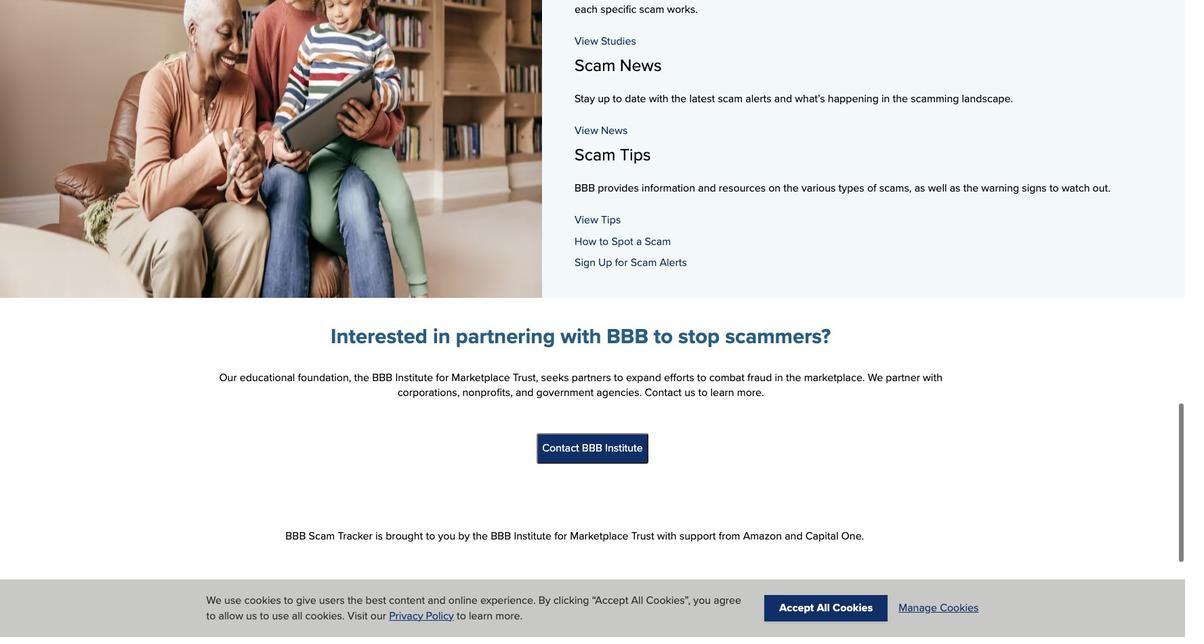 Task type: describe. For each thing, give the bounding box(es) containing it.
bbb left provides
[[575, 180, 595, 196]]

you inside we use cookies to give users the best content and online experience. by clicking "accept all cookies", you agree to allow us to use all cookies. visit our
[[694, 593, 711, 609]]

privacy
[[389, 608, 423, 624]]

corporations,
[[398, 385, 460, 401]]

us inside we use cookies to give users the best content and online experience. by clicking "accept all cookies", you agree to allow us to use all cookies. visit our
[[246, 608, 257, 624]]

trust,
[[513, 370, 538, 386]]

partnering
[[456, 321, 555, 352]]

interested
[[331, 321, 428, 352]]

efforts
[[664, 370, 694, 386]]

contact bbb institute button
[[537, 434, 648, 464]]

view studies
[[575, 33, 636, 49]]

bbb scam tracker is brought to you by the bbb institute for marketplace trust with support from amazon and capital one.
[[286, 528, 864, 544]]

cookies",
[[646, 593, 691, 609]]

bbb inside button
[[582, 441, 603, 456]]

scam up alerts
[[645, 234, 671, 249]]

agencies.
[[597, 385, 642, 401]]

seeks
[[541, 370, 569, 386]]

visit
[[348, 608, 368, 624]]

we use cookies to give users the best content and online experience. by clicking "accept all cookies", you agree to allow us to use all cookies. visit our
[[206, 593, 742, 624]]

to inside 'how to spot a scam sign up for scam alerts'
[[599, 234, 609, 249]]

1 view from the top
[[575, 33, 598, 49]]

best
[[366, 593, 386, 609]]

conducted
[[687, 0, 738, 2]]

how
[[575, 234, 597, 249]]

alerts
[[660, 255, 687, 271]]

warning
[[982, 180, 1020, 196]]

scam tips
[[575, 142, 651, 167]]

consumers
[[884, 0, 936, 2]]

contact bbb institute
[[542, 441, 643, 456]]

well
[[928, 180, 947, 196]]

give inside bbb investigators have conducted some in-depth studies to give consumers and businesses a better understanding of how each specific scam works.
[[861, 0, 881, 2]]

support
[[680, 528, 716, 544]]

latest
[[690, 91, 715, 106]]

we inside we use cookies to give users the best content and online experience. by clicking "accept all cookies", you agree to allow us to use all cookies. visit our
[[206, 593, 222, 609]]

for inside 'how to spot a scam sign up for scam alerts'
[[615, 255, 628, 271]]

the right foundation,
[[354, 370, 369, 386]]

amazon
[[743, 528, 782, 544]]

all inside we use cookies to give users the best content and online experience. by clicking "accept all cookies", you agree to allow us to use all cookies. visit our
[[631, 593, 643, 609]]

studies
[[601, 33, 636, 49]]

users
[[319, 593, 345, 609]]

0 horizontal spatial more.
[[496, 608, 523, 624]]

some
[[741, 0, 767, 2]]

nonprofits,
[[463, 385, 513, 401]]

foundation,
[[298, 370, 351, 386]]

scamming
[[911, 91, 959, 106]]

what's
[[795, 91, 825, 106]]

and inside our educational foundation, the bbb institute for marketplace trust, seeks partners to expand efforts to combat fraud in the marketplace. we partner with corporations, nonprofits, and government agencies. contact us to learn more.
[[516, 385, 534, 401]]

the right by
[[473, 528, 488, 544]]

our educational foundation, the bbb institute for marketplace trust, seeks partners to expand efforts to combat fraud in the marketplace. we partner with corporations, nonprofits, and government agencies. contact us to learn more.
[[219, 370, 943, 401]]

accept all cookies
[[780, 601, 873, 616]]

0 horizontal spatial you
[[438, 528, 456, 544]]

the left the warning
[[964, 180, 979, 196]]

contact inside our educational foundation, the bbb institute for marketplace trust, seeks partners to expand efforts to combat fraud in the marketplace. we partner with corporations, nonprofits, and government agencies. contact us to learn more.
[[645, 385, 682, 401]]

and left capital
[[785, 528, 803, 544]]

is
[[375, 528, 383, 544]]

in-
[[769, 0, 781, 2]]

sign up for scam alerts link
[[575, 255, 687, 271]]

businesses
[[959, 0, 1012, 2]]

bbb left the tracker on the left of page
[[286, 528, 306, 544]]

interested in partnering with bbb to stop scammers?
[[331, 321, 831, 352]]

the left scamming
[[893, 91, 908, 106]]

0 horizontal spatial of
[[867, 180, 877, 196]]

for inside our educational foundation, the bbb institute for marketplace trust, seeks partners to expand efforts to combat fraud in the marketplace. we partner with corporations, nonprofits, and government agencies. contact us to learn more.
[[436, 370, 449, 386]]

specific
[[601, 1, 637, 17]]

works.
[[667, 1, 698, 17]]

accept
[[780, 601, 814, 616]]

logo for better business bureau institute image
[[452, 594, 519, 618]]

scam news
[[575, 53, 662, 77]]

and inside bbb investigators have conducted some in-depth studies to give consumers and businesses a better understanding of how each specific scam works.
[[938, 0, 956, 2]]

scam left alerts
[[631, 255, 657, 271]]

up
[[598, 91, 610, 106]]

provides
[[598, 180, 639, 196]]

privacy policy to learn more.
[[389, 608, 523, 624]]

scam left the tracker on the left of page
[[309, 528, 335, 544]]

bbb up expand
[[607, 321, 649, 352]]

by
[[539, 593, 551, 609]]

bbb right by
[[491, 528, 511, 544]]

us inside our educational foundation, the bbb institute for marketplace trust, seeks partners to expand efforts to combat fraud in the marketplace. we partner with corporations, nonprofits, and government agencies. contact us to learn more.
[[685, 385, 696, 401]]

signs
[[1022, 180, 1047, 196]]

2 vertical spatial institute
[[514, 528, 552, 544]]

scammers?
[[725, 321, 831, 352]]

how to spot a scam link
[[575, 234, 671, 249]]

1 vertical spatial scam
[[718, 91, 743, 106]]

marketplace inside our educational foundation, the bbb institute for marketplace trust, seeks partners to expand efforts to combat fraud in the marketplace. we partner with corporations, nonprofits, and government agencies. contact us to learn more.
[[452, 370, 510, 386]]

manage cookies button
[[899, 601, 979, 617]]

date
[[625, 91, 646, 106]]

accept all cookies button
[[765, 596, 888, 622]]

types
[[839, 180, 865, 196]]

cookies.
[[305, 608, 345, 624]]

view tips
[[575, 212, 621, 228]]

alerts
[[746, 91, 772, 106]]

the left 'latest'
[[672, 91, 687, 106]]

up
[[599, 255, 612, 271]]

have
[[661, 0, 684, 2]]

logo for capital one, a better business bureau partner image
[[642, 588, 723, 618]]

with inside our educational foundation, the bbb institute for marketplace trust, seeks partners to expand efforts to combat fraud in the marketplace. we partner with corporations, nonprofits, and government agencies. contact us to learn more.
[[923, 370, 943, 386]]

clicking
[[554, 593, 589, 609]]

scam down view studies
[[575, 53, 616, 77]]

policy
[[426, 608, 454, 624]]

manage cookies
[[899, 601, 979, 616]]

with right the trust
[[657, 528, 677, 544]]

content
[[389, 593, 425, 609]]

give inside we use cookies to give users the best content and online experience. by clicking "accept all cookies", you agree to allow us to use all cookies. visit our
[[296, 593, 316, 609]]

bbb inside our educational foundation, the bbb institute for marketplace trust, seeks partners to expand efforts to combat fraud in the marketplace. we partner with corporations, nonprofits, and government agencies. contact us to learn more.
[[372, 370, 393, 386]]

studies
[[812, 0, 846, 2]]

how
[[1138, 0, 1158, 2]]



Task type: vqa. For each thing, say whether or not it's contained in the screenshot.
agree
yes



Task type: locate. For each thing, give the bounding box(es) containing it.
bbb investigators have conducted some in-depth studies to give consumers and businesses a better understanding of how each specific scam works.
[[575, 0, 1158, 17]]

0 horizontal spatial as
[[915, 180, 926, 196]]

each
[[575, 1, 598, 17]]

tips up provides
[[620, 142, 651, 167]]

1 vertical spatial a
[[636, 234, 642, 249]]

0 horizontal spatial cookies
[[833, 601, 873, 616]]

contact down government
[[542, 441, 579, 456]]

0 vertical spatial scam
[[640, 1, 664, 17]]

1 vertical spatial you
[[694, 593, 711, 609]]

scam inside bbb investigators have conducted some in-depth studies to give consumers and businesses a better understanding of how each specific scam works.
[[640, 1, 664, 17]]

a inside 'how to spot a scam sign up for scam alerts'
[[636, 234, 642, 249]]

for right up
[[615, 255, 628, 271]]

and left online
[[428, 593, 446, 609]]

and left seeks
[[516, 385, 534, 401]]

us right the allow at the left of page
[[246, 608, 257, 624]]

0 horizontal spatial use
[[224, 593, 242, 609]]

1 horizontal spatial marketplace
[[570, 528, 629, 544]]

and right consumers
[[938, 0, 956, 2]]

cookies
[[833, 601, 873, 616], [940, 601, 979, 616]]

2 horizontal spatial institute
[[605, 441, 643, 456]]

the right on
[[784, 180, 799, 196]]

fraud
[[748, 370, 772, 386]]

with right date
[[649, 91, 669, 106]]

use left all
[[272, 608, 289, 624]]

you left by
[[438, 528, 456, 544]]

all
[[292, 608, 303, 624]]

for left nonprofits,
[[436, 370, 449, 386]]

as right well at right top
[[950, 180, 961, 196]]

stop
[[678, 321, 720, 352]]

0 vertical spatial view
[[575, 33, 598, 49]]

1 horizontal spatial scam
[[718, 91, 743, 106]]

marketplace
[[452, 370, 510, 386], [570, 528, 629, 544]]

1 horizontal spatial use
[[272, 608, 289, 624]]

2 horizontal spatial for
[[615, 255, 628, 271]]

bbb
[[575, 0, 595, 2], [575, 180, 595, 196], [607, 321, 649, 352], [372, 370, 393, 386], [582, 441, 603, 456], [286, 528, 306, 544], [491, 528, 511, 544]]

1 cookies from the left
[[833, 601, 873, 616]]

investigators
[[598, 0, 658, 2]]

news down studies
[[620, 53, 662, 77]]

scam down 'view news'
[[575, 142, 616, 167]]

1 vertical spatial news
[[601, 123, 628, 138]]

institute inside our educational foundation, the bbb institute for marketplace trust, seeks partners to expand efforts to combat fraud in the marketplace. we partner with corporations, nonprofits, and government agencies. contact us to learn more.
[[396, 370, 433, 386]]

1 horizontal spatial all
[[817, 601, 830, 616]]

0 horizontal spatial we
[[206, 593, 222, 609]]

agree
[[714, 593, 742, 609]]

happening
[[828, 91, 879, 106]]

with
[[649, 91, 669, 106], [561, 321, 601, 352], [923, 370, 943, 386], [657, 528, 677, 544]]

view for scam news
[[575, 123, 598, 138]]

from
[[719, 528, 741, 544]]

1 horizontal spatial cookies
[[940, 601, 979, 616]]

2 cookies from the left
[[940, 601, 979, 616]]

0 horizontal spatial learn
[[469, 608, 493, 624]]

institute down "agencies."
[[605, 441, 643, 456]]

marketplace left trust,
[[452, 370, 510, 386]]

as left well at right top
[[915, 180, 926, 196]]

1 vertical spatial we
[[206, 593, 222, 609]]

in up corporations,
[[433, 321, 451, 352]]

with up "partners"
[[561, 321, 601, 352]]

view down stay
[[575, 123, 598, 138]]

logo for amazon, a better business bureau partner image
[[546, 597, 614, 618]]

1 horizontal spatial we
[[868, 370, 883, 386]]

with right partner at the right bottom
[[923, 370, 943, 386]]

0 horizontal spatial for
[[436, 370, 449, 386]]

2 vertical spatial view
[[575, 212, 598, 228]]

we left partner at the right bottom
[[868, 370, 883, 386]]

we
[[868, 370, 883, 386], [206, 593, 222, 609]]

you left agree
[[694, 593, 711, 609]]

a left the better on the top right
[[1015, 0, 1021, 2]]

0 horizontal spatial contact
[[542, 441, 579, 456]]

1 vertical spatial tips
[[601, 212, 621, 228]]

cookies right accept
[[833, 601, 873, 616]]

bbb down 'interested'
[[372, 370, 393, 386]]

partner
[[886, 370, 920, 386]]

news for view news
[[601, 123, 628, 138]]

1 vertical spatial learn
[[469, 608, 493, 624]]

bbb provides information and resources on the various types of scams, as well as the warning signs to watch out.
[[575, 180, 1111, 196]]

better
[[1023, 0, 1052, 2]]

stay
[[575, 91, 595, 106]]

experience.
[[480, 593, 536, 609]]

0 vertical spatial a
[[1015, 0, 1021, 2]]

contact right "agencies."
[[645, 385, 682, 401]]

scams,
[[880, 180, 912, 196]]

tracker
[[338, 528, 373, 544]]

stay up to date with the latest scam alerts and what's happening in the scamming landscape.
[[575, 91, 1013, 106]]

the right the fraud
[[786, 370, 802, 386]]

of
[[1126, 0, 1135, 2], [867, 180, 877, 196]]

1 vertical spatial more.
[[496, 608, 523, 624]]

1 horizontal spatial a
[[1015, 0, 1021, 2]]

information
[[642, 180, 695, 196]]

us left combat
[[685, 385, 696, 401]]

0 horizontal spatial in
[[433, 321, 451, 352]]

online
[[449, 593, 478, 609]]

institute up by
[[514, 528, 552, 544]]

more. inside our educational foundation, the bbb institute for marketplace trust, seeks partners to expand efforts to combat fraud in the marketplace. we partner with corporations, nonprofits, and government agencies. contact us to learn more.
[[737, 385, 764, 401]]

1 horizontal spatial us
[[685, 385, 696, 401]]

news up scam tips
[[601, 123, 628, 138]]

we inside our educational foundation, the bbb institute for marketplace trust, seeks partners to expand efforts to combat fraud in the marketplace. we partner with corporations, nonprofits, and government agencies. contact us to learn more.
[[868, 370, 883, 386]]

0 horizontal spatial scam
[[640, 1, 664, 17]]

1 horizontal spatial of
[[1126, 0, 1135, 2]]

give left consumers
[[861, 0, 881, 2]]

view down each
[[575, 33, 598, 49]]

1 horizontal spatial learn
[[711, 385, 734, 401]]

institute inside button
[[605, 441, 643, 456]]

and right alerts
[[775, 91, 793, 106]]

more. left by
[[496, 608, 523, 624]]

scam
[[640, 1, 664, 17], [718, 91, 743, 106]]

0 vertical spatial learn
[[711, 385, 734, 401]]

use
[[224, 593, 242, 609], [272, 608, 289, 624]]

us
[[685, 385, 696, 401], [246, 608, 257, 624]]

out.
[[1093, 180, 1111, 196]]

bbb left specific
[[575, 0, 595, 2]]

of right types
[[867, 180, 877, 196]]

you
[[438, 528, 456, 544], [694, 593, 711, 609]]

0 vertical spatial we
[[868, 370, 883, 386]]

trust
[[631, 528, 655, 544]]

combat
[[709, 370, 745, 386]]

0 horizontal spatial institute
[[396, 370, 433, 386]]

1 horizontal spatial give
[[861, 0, 881, 2]]

1 vertical spatial us
[[246, 608, 257, 624]]

1 horizontal spatial you
[[694, 593, 711, 609]]

our
[[371, 608, 386, 624]]

resources
[[719, 180, 766, 196]]

1 vertical spatial contact
[[542, 441, 579, 456]]

view news
[[575, 123, 628, 138]]

1 as from the left
[[915, 180, 926, 196]]

in inside our educational foundation, the bbb institute for marketplace trust, seeks partners to expand efforts to combat fraud in the marketplace. we partner with corporations, nonprofits, and government agencies. contact us to learn more.
[[775, 370, 783, 386]]

tips for scam tips
[[620, 142, 651, 167]]

learn
[[711, 385, 734, 401], [469, 608, 493, 624]]

the left best
[[348, 593, 363, 609]]

0 vertical spatial contact
[[645, 385, 682, 401]]

on
[[769, 180, 781, 196]]

privacy policy link
[[389, 608, 454, 624]]

1 vertical spatial institute
[[605, 441, 643, 456]]

scam right 'latest'
[[718, 91, 743, 106]]

3 view from the top
[[575, 212, 598, 228]]

all right "accept
[[631, 593, 643, 609]]

of inside bbb investigators have conducted some in-depth studies to give consumers and businesses a better understanding of how each specific scam works.
[[1126, 0, 1135, 2]]

and left resources
[[698, 180, 716, 196]]

0 vertical spatial us
[[685, 385, 696, 401]]

marketplace left the trust
[[570, 528, 629, 544]]

for up clicking on the bottom of page
[[555, 528, 567, 544]]

news
[[620, 53, 662, 77], [601, 123, 628, 138]]

0 vertical spatial more.
[[737, 385, 764, 401]]

1 vertical spatial in
[[433, 321, 451, 352]]

2 vertical spatial in
[[775, 370, 783, 386]]

1 vertical spatial give
[[296, 593, 316, 609]]

1 horizontal spatial more.
[[737, 385, 764, 401]]

sign
[[575, 255, 596, 271]]

scam left works.
[[640, 1, 664, 17]]

cookies
[[244, 593, 281, 609]]

1 horizontal spatial in
[[775, 370, 783, 386]]

0 vertical spatial in
[[882, 91, 890, 106]]

0 vertical spatial institute
[[396, 370, 433, 386]]

2 as from the left
[[950, 180, 961, 196]]

tips up "spot"
[[601, 212, 621, 228]]

news for scam news
[[620, 53, 662, 77]]

in right happening
[[882, 91, 890, 106]]

expand
[[626, 370, 661, 386]]

1 horizontal spatial contact
[[645, 385, 682, 401]]

0 vertical spatial of
[[1126, 0, 1135, 2]]

allow
[[219, 608, 243, 624]]

all inside button
[[817, 601, 830, 616]]

a inside bbb investigators have conducted some in-depth studies to give consumers and businesses a better understanding of how each specific scam works.
[[1015, 0, 1021, 2]]

to
[[848, 0, 858, 2], [613, 91, 622, 106], [1050, 180, 1059, 196], [599, 234, 609, 249], [654, 321, 673, 352], [614, 370, 623, 386], [697, 370, 707, 386], [698, 385, 708, 401], [426, 528, 435, 544], [284, 593, 293, 609], [206, 608, 216, 624], [260, 608, 269, 624], [457, 608, 466, 624]]

more. down scammers?
[[737, 385, 764, 401]]

spot
[[612, 234, 634, 249]]

helpful person's hands over a book sharing to another person listening image
[[0, 0, 542, 298]]

cookies right manage at the right
[[940, 601, 979, 616]]

0 horizontal spatial us
[[246, 608, 257, 624]]

2 horizontal spatial in
[[882, 91, 890, 106]]

bbb inside bbb investigators have conducted some in-depth studies to give consumers and businesses a better understanding of how each specific scam works.
[[575, 0, 595, 2]]

1 vertical spatial for
[[436, 370, 449, 386]]

we left cookies
[[206, 593, 222, 609]]

0 vertical spatial give
[[861, 0, 881, 2]]

marketplace.
[[804, 370, 865, 386]]

2 vertical spatial for
[[555, 528, 567, 544]]

"accept
[[592, 593, 629, 609]]

a right "spot"
[[636, 234, 642, 249]]

tips for view tips
[[601, 212, 621, 228]]

1 vertical spatial of
[[867, 180, 877, 196]]

learn inside our educational foundation, the bbb institute for marketplace trust, seeks partners to expand efforts to combat fraud in the marketplace. we partner with corporations, nonprofits, and government agencies. contact us to learn more.
[[711, 385, 734, 401]]

depth
[[781, 0, 809, 2]]

0 vertical spatial for
[[615, 255, 628, 271]]

understanding
[[1055, 0, 1123, 2]]

institute down 'interested'
[[396, 370, 433, 386]]

0 vertical spatial marketplace
[[452, 370, 510, 386]]

the inside we use cookies to give users the best content and online experience. by clicking "accept all cookies", you agree to allow us to use all cookies. visit our
[[348, 593, 363, 609]]

government
[[536, 385, 594, 401]]

how to spot a scam sign up for scam alerts
[[575, 234, 687, 271]]

our
[[219, 370, 237, 386]]

all right accept
[[817, 601, 830, 616]]

educational
[[240, 370, 295, 386]]

by
[[458, 528, 470, 544]]

view up how
[[575, 212, 598, 228]]

0 horizontal spatial all
[[631, 593, 643, 609]]

contact inside button
[[542, 441, 579, 456]]

view
[[575, 33, 598, 49], [575, 123, 598, 138], [575, 212, 598, 228]]

1 horizontal spatial as
[[950, 180, 961, 196]]

bbb down "agencies."
[[582, 441, 603, 456]]

to inside bbb investigators have conducted some in-depth studies to give consumers and businesses a better understanding of how each specific scam works.
[[848, 0, 858, 2]]

0 horizontal spatial give
[[296, 593, 316, 609]]

partners
[[572, 370, 611, 386]]

give
[[861, 0, 881, 2], [296, 593, 316, 609]]

0 vertical spatial news
[[620, 53, 662, 77]]

in right the fraud
[[775, 370, 783, 386]]

1 vertical spatial marketplace
[[570, 528, 629, 544]]

0 horizontal spatial marketplace
[[452, 370, 510, 386]]

give left users
[[296, 593, 316, 609]]

1 horizontal spatial for
[[555, 528, 567, 544]]

brought
[[386, 528, 423, 544]]

and inside we use cookies to give users the best content and online experience. by clicking "accept all cookies", you agree to allow us to use all cookies. visit our
[[428, 593, 446, 609]]

0 horizontal spatial a
[[636, 234, 642, 249]]

0 vertical spatial you
[[438, 528, 456, 544]]

1 horizontal spatial institute
[[514, 528, 552, 544]]

2 view from the top
[[575, 123, 598, 138]]

view for scam tips
[[575, 212, 598, 228]]

use left cookies
[[224, 593, 242, 609]]

contact
[[645, 385, 682, 401], [542, 441, 579, 456]]

of left how at the top
[[1126, 0, 1135, 2]]

capital
[[806, 528, 839, 544]]

1 vertical spatial view
[[575, 123, 598, 138]]

0 vertical spatial tips
[[620, 142, 651, 167]]

one.
[[842, 528, 864, 544]]



